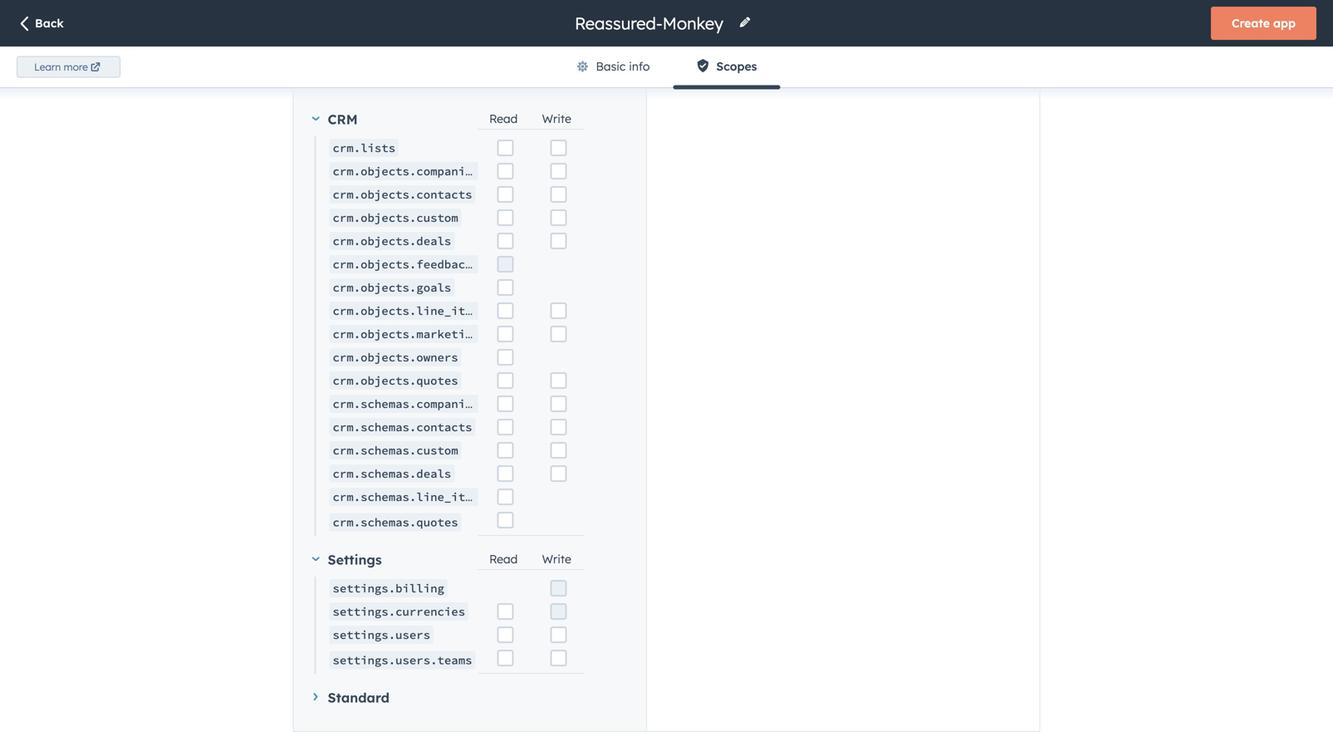 Task type: describe. For each thing, give the bounding box(es) containing it.
standard button
[[314, 687, 627, 708]]

create for create a private app
[[263, 144, 301, 159]]

navigation inside page section element
[[553, 47, 781, 89]]

learn for learn what you can do with private apps
[[242, 77, 275, 92]]

crm.schemas.quotes
[[333, 515, 458, 530]]

1 horizontal spatial private
[[408, 77, 450, 92]]

powerful,
[[374, 57, 425, 72]]

info
[[629, 59, 650, 74]]

settings.billing
[[333, 581, 444, 596]]

learn for learn more
[[34, 61, 61, 73]]

crm.objects.quotes
[[333, 373, 458, 388]]

can
[[337, 77, 358, 92]]

learn what you can do with private apps
[[242, 77, 482, 92]]

read for settings
[[490, 552, 518, 566]]

hubspot
[[634, 57, 682, 72]]

0 vertical spatial caret image
[[312, 117, 320, 121]]

apps inside learn what you can do with private apps link
[[454, 77, 482, 92]]

2 to from the left
[[591, 57, 603, 72]]

0 vertical spatial settings
[[27, 70, 94, 91]]

crm.objects.companies
[[333, 164, 479, 179]]

create for create app
[[1232, 16, 1270, 30]]

learn more link
[[17, 56, 120, 78]]

page section element
[[0, 0, 1334, 89]]

crm.objects.marketing_events
[[333, 327, 528, 342]]

create app
[[1232, 16, 1296, 30]]

crm.schemas.line_items
[[333, 489, 486, 504]]

link opens in a new window image inside learn what you can do with private apps link
[[485, 80, 497, 92]]

app inside page section element
[[1274, 16, 1296, 30]]

settings.currencies
[[333, 604, 465, 619]]

crm.objects.custom
[[333, 210, 458, 225]]

0 vertical spatial a
[[364, 57, 371, 72]]

settings.users.teams
[[333, 653, 472, 668]]

secure
[[428, 57, 464, 72]]

caret image inside standard dropdown button
[[314, 693, 318, 701]]

create app button
[[1212, 7, 1317, 40]]

caret image
[[312, 557, 320, 561]]

settings.users
[[333, 627, 431, 642]]

scopes
[[717, 59, 757, 74]]

api
[[541, 57, 561, 72]]

a inside button
[[304, 144, 312, 159]]

basic
[[596, 59, 626, 74]]



Task type: vqa. For each thing, say whether or not it's contained in the screenshot.
the calls
yes



Task type: locate. For each thing, give the bounding box(es) containing it.
1 read from the top
[[490, 111, 518, 126]]

to right calls
[[591, 57, 603, 72]]

learn more
[[34, 61, 88, 73]]

a
[[364, 57, 371, 72], [304, 144, 312, 159]]

0 horizontal spatial learn
[[34, 61, 61, 73]]

private
[[242, 57, 280, 72]]

1 vertical spatial a
[[304, 144, 312, 159]]

learn
[[34, 61, 61, 73], [242, 77, 275, 92]]

apps
[[284, 57, 311, 72], [454, 77, 482, 92]]

app
[[1274, 16, 1296, 30], [360, 144, 382, 159]]

0 vertical spatial you
[[340, 57, 361, 72]]

0 vertical spatial create
[[1232, 16, 1270, 30]]

1 vertical spatial apps
[[454, 77, 482, 92]]

calls
[[564, 57, 588, 72]]

None field
[[573, 12, 729, 34]]

private down "crm"
[[315, 144, 356, 159]]

0 horizontal spatial a
[[304, 144, 312, 159]]

navigation
[[553, 47, 781, 89]]

1 to from the left
[[492, 57, 504, 72]]

crm.objects.contacts
[[333, 187, 472, 202]]

settings
[[27, 70, 94, 91], [328, 551, 382, 568]]

crm
[[328, 111, 358, 128]]

settings down dashboard
[[27, 70, 94, 91]]

1 horizontal spatial a
[[364, 57, 371, 72]]

1 horizontal spatial apps
[[454, 77, 482, 92]]

1 vertical spatial learn
[[242, 77, 275, 92]]

learn inside 'link'
[[34, 61, 61, 73]]

more
[[64, 61, 88, 73]]

crm.objects.goals
[[333, 280, 451, 295]]

create a private app
[[263, 144, 382, 159]]

basic info button
[[553, 47, 673, 87]]

crm.schemas.contacts
[[333, 420, 472, 435]]

1 vertical spatial write
[[542, 552, 572, 566]]

a left crm.lists
[[304, 144, 312, 159]]

1 write from the top
[[542, 111, 572, 126]]

a up do
[[364, 57, 371, 72]]

2 write from the top
[[542, 552, 572, 566]]

0 horizontal spatial app
[[360, 144, 382, 159]]

caret image left standard
[[314, 693, 318, 701]]

1 vertical spatial settings
[[328, 551, 382, 568]]

crm.schemas.custom
[[333, 443, 458, 458]]

1 vertical spatial app
[[360, 144, 382, 159]]

crm.objects.deals
[[333, 233, 451, 248]]

0 vertical spatial app
[[1274, 16, 1296, 30]]

account.
[[685, 57, 732, 72]]

write
[[542, 111, 572, 126], [542, 552, 572, 566]]

1 link opens in a new window image from the top
[[485, 76, 497, 96]]

private down secure
[[408, 77, 450, 92]]

link opens in a new window image
[[485, 76, 497, 96], [485, 80, 497, 92]]

to
[[492, 57, 504, 72], [591, 57, 603, 72]]

.
[[500, 77, 502, 92]]

0 vertical spatial private
[[408, 77, 450, 92]]

1 horizontal spatial app
[[1274, 16, 1296, 30]]

learn down private
[[242, 77, 275, 92]]

you
[[340, 57, 361, 72], [311, 77, 333, 92]]

crm.objects.line_items
[[333, 303, 486, 318]]

write for settings
[[542, 552, 572, 566]]

learn left more
[[34, 61, 61, 73]]

what
[[279, 77, 308, 92]]

crm.objects.owners
[[333, 350, 458, 365]]

you down give
[[311, 77, 333, 92]]

2 read from the top
[[490, 552, 518, 566]]

1 vertical spatial you
[[311, 77, 333, 92]]

0 vertical spatial apps
[[284, 57, 311, 72]]

private
[[408, 77, 450, 92], [315, 144, 356, 159]]

crm.schemas.companies
[[333, 396, 479, 411]]

write for crm
[[542, 111, 572, 126]]

1 horizontal spatial learn
[[242, 77, 275, 92]]

1 vertical spatial private
[[315, 144, 356, 159]]

1 horizontal spatial settings
[[328, 551, 382, 568]]

you up can
[[340, 57, 361, 72]]

dashboard link
[[0, 17, 102, 49]]

1 vertical spatial caret image
[[314, 693, 318, 701]]

apps up 'what' at top
[[284, 57, 311, 72]]

crm.lists
[[333, 140, 396, 155]]

alert
[[242, 202, 1305, 435]]

0 horizontal spatial to
[[492, 57, 504, 72]]

dashboard
[[27, 25, 92, 39]]

1 horizontal spatial to
[[591, 57, 603, 72]]

1 vertical spatial read
[[490, 552, 518, 566]]

caret image left "crm"
[[312, 117, 320, 121]]

2 link opens in a new window image from the top
[[485, 80, 497, 92]]

1 vertical spatial create
[[263, 144, 301, 159]]

apps down way
[[454, 77, 482, 92]]

back button
[[17, 15, 64, 33]]

with
[[380, 77, 405, 92]]

0 vertical spatial learn
[[34, 61, 61, 73]]

crm.schemas.deals
[[333, 466, 451, 481]]

way
[[467, 57, 489, 72]]

0 horizontal spatial settings
[[27, 70, 94, 91]]

read for crm
[[490, 111, 518, 126]]

caret image
[[312, 117, 320, 121], [314, 693, 318, 701]]

0 vertical spatial read
[[490, 111, 518, 126]]

create a private app button
[[242, 135, 403, 168]]

scopes button
[[673, 47, 781, 89]]

to right way
[[492, 57, 504, 72]]

standard
[[328, 689, 390, 706]]

0 horizontal spatial create
[[263, 144, 301, 159]]

0 horizontal spatial private
[[315, 144, 356, 159]]

basic info
[[596, 59, 650, 74]]

0 vertical spatial write
[[542, 111, 572, 126]]

your
[[606, 57, 630, 72]]

back
[[35, 16, 64, 30]]

private inside button
[[315, 144, 356, 159]]

none field inside page section element
[[573, 12, 729, 34]]

1 horizontal spatial create
[[1232, 16, 1270, 30]]

navigation containing basic info
[[553, 47, 781, 89]]

create inside page section element
[[1232, 16, 1270, 30]]

settings right caret image
[[328, 551, 382, 568]]

read
[[490, 111, 518, 126], [490, 552, 518, 566]]

private apps give you a powerful, secure way to make api calls to your hubspot account.
[[242, 57, 732, 72]]

0 horizontal spatial apps
[[284, 57, 311, 72]]

make
[[507, 57, 537, 72]]

1 horizontal spatial you
[[340, 57, 361, 72]]

give
[[314, 57, 337, 72]]

crm.objects.feedback_submissions
[[333, 257, 556, 272]]

learn what you can do with private apps link
[[242, 76, 500, 96]]

0 horizontal spatial you
[[311, 77, 333, 92]]

create
[[1232, 16, 1270, 30], [263, 144, 301, 159]]

do
[[361, 77, 376, 92]]



